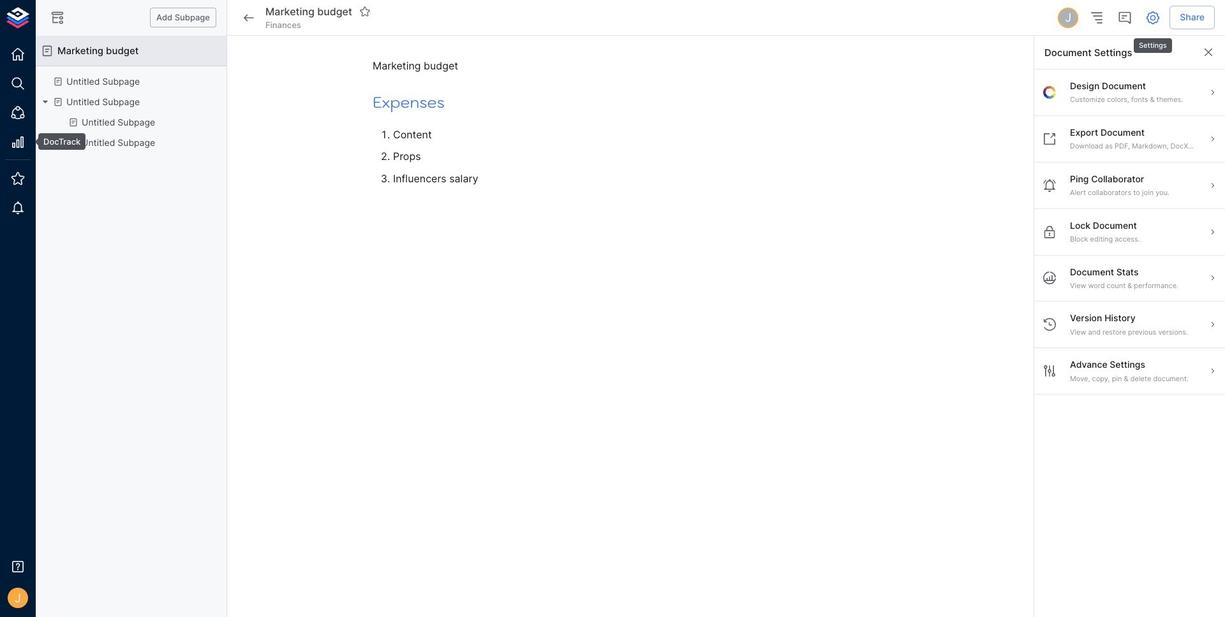 Task type: describe. For each thing, give the bounding box(es) containing it.
table of contents image
[[1090, 10, 1105, 25]]

hide wiki image
[[50, 10, 65, 25]]

comments image
[[1118, 10, 1133, 25]]

favorite image
[[359, 6, 371, 17]]



Task type: vqa. For each thing, say whether or not it's contained in the screenshot.
left Tooltip
yes



Task type: locate. For each thing, give the bounding box(es) containing it.
1 vertical spatial tooltip
[[29, 133, 86, 150]]

settings image
[[1146, 10, 1161, 25]]

go back image
[[241, 10, 257, 25]]

1 horizontal spatial tooltip
[[1133, 29, 1173, 54]]

0 vertical spatial tooltip
[[1133, 29, 1173, 54]]

0 horizontal spatial tooltip
[[29, 133, 86, 150]]

tooltip
[[1133, 29, 1173, 54], [29, 133, 86, 150]]



